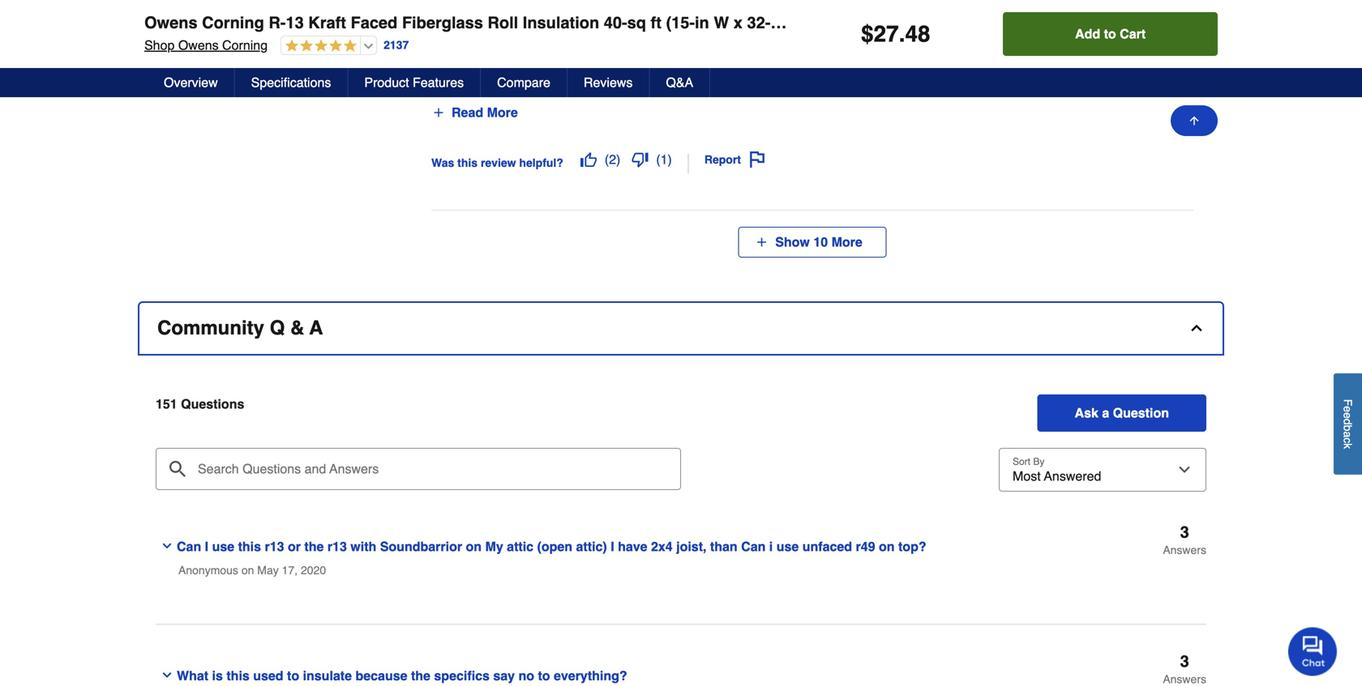 Task type: describe. For each thing, give the bounding box(es) containing it.
2 i from the left
[[611, 539, 614, 554]]

r-
[[269, 13, 286, 32]]

reviews
[[584, 75, 633, 90]]

compare button
[[481, 68, 568, 97]]

product features
[[364, 75, 464, 90]]

0 vertical spatial owens
[[144, 13, 198, 32]]

f e e d b a c k
[[1342, 400, 1355, 450]]

with
[[351, 539, 376, 554]]

1
[[661, 152, 668, 167]]

specifics
[[434, 669, 490, 684]]

1 ft from the left
[[651, 13, 662, 32]]

review
[[481, 157, 516, 169]]

q
[[270, 317, 285, 339]]

2 use from the left
[[777, 539, 799, 554]]

13
[[286, 13, 304, 32]]

( 2 )
[[605, 152, 621, 167]]

d
[[1342, 419, 1355, 426]]

attic
[[507, 539, 534, 554]]

151
[[156, 397, 177, 412]]

read more
[[452, 105, 518, 120]]

2 horizontal spatial to
[[1104, 26, 1116, 41]]

was this review helpful?
[[431, 157, 563, 169]]

insulation
[[523, 13, 599, 32]]

was
[[431, 157, 454, 169]]

questions
[[181, 397, 244, 412]]

a inside 151 questions ask a question
[[1102, 406, 1109, 421]]

l)
[[786, 13, 801, 32]]

i
[[769, 539, 773, 554]]

owens corning r-13 kraft faced fiberglass roll insulation 40-sq ft (15-in w x 32-ft l) individual pack
[[144, 13, 924, 32]]

fiberglass
[[402, 13, 483, 32]]

what is this used to insulate because the specifics say no to everything?
[[177, 669, 627, 684]]

0 horizontal spatial to
[[287, 669, 299, 684]]

$
[[861, 21, 874, 47]]

insulate
[[303, 669, 352, 684]]

2 3 from the top
[[1180, 653, 1189, 671]]

flag image
[[749, 151, 765, 168]]

in
[[695, 13, 709, 32]]

more inside read more button
[[487, 105, 518, 120]]

chevron down image for can
[[161, 540, 174, 553]]

add to cart
[[1075, 26, 1146, 41]]

specifications button
[[235, 68, 348, 97]]

than
[[710, 539, 738, 554]]

2
[[609, 152, 616, 167]]

report button
[[699, 146, 771, 173]]

(15-
[[666, 13, 695, 32]]

roll
[[488, 13, 518, 32]]

plus image
[[755, 236, 768, 249]]

0 horizontal spatial on
[[241, 564, 254, 577]]

what is this used to insulate because the specifics say no to everything? button
[[156, 654, 996, 687]]

q&a button
[[650, 68, 710, 97]]

1 horizontal spatial to
[[538, 669, 550, 684]]

sq
[[627, 13, 646, 32]]

anonymous
[[178, 564, 238, 577]]

) for ( 1 )
[[668, 152, 672, 167]]

4.7 stars image
[[281, 39, 357, 54]]

17,
[[282, 564, 298, 577]]

2 ft from the left
[[771, 13, 781, 32]]

product
[[364, 75, 409, 90]]

chevron up image
[[1189, 320, 1205, 336]]

individual
[[806, 13, 881, 32]]

no
[[519, 669, 534, 684]]

2x4
[[651, 539, 673, 554]]

used
[[253, 669, 283, 684]]

overview button
[[148, 68, 235, 97]]

thumb down image
[[632, 151, 648, 168]]

add
[[1075, 26, 1100, 41]]

attic)
[[576, 539, 607, 554]]

151 questions ask a question
[[156, 397, 1169, 421]]

pack
[[886, 13, 924, 32]]

1 vertical spatial the
[[411, 669, 431, 684]]

3 answers for second 3 answers 'element' from the bottom
[[1163, 523, 1207, 557]]

overview
[[164, 75, 218, 90]]

0 vertical spatial the
[[304, 539, 324, 554]]

show 10 more
[[768, 235, 870, 250]]

1 horizontal spatial more
[[832, 235, 863, 250]]

Search Questions and Answers text field
[[156, 448, 681, 490]]

arrow up image
[[1188, 114, 1201, 127]]

$ 27 . 48
[[861, 21, 931, 47]]

2 can from the left
[[741, 539, 766, 554]]

(open
[[537, 539, 573, 554]]

everything?
[[554, 669, 627, 684]]

top?
[[898, 539, 926, 554]]

unfaced
[[803, 539, 852, 554]]

( 1 )
[[656, 152, 672, 167]]



Task type: vqa. For each thing, say whether or not it's contained in the screenshot.
'Search' Image
no



Task type: locate. For each thing, give the bounding box(es) containing it.
chevron down image inside what is this used to insulate because the specifics say no to everything? button
[[161, 669, 174, 682]]

0 vertical spatial 3 answers element
[[1163, 523, 1207, 557]]

1 ( from the left
[[605, 152, 609, 167]]

2 horizontal spatial on
[[879, 539, 895, 554]]

answers for second 3 answers 'element' from the bottom
[[1163, 544, 1207, 557]]

( right thumb down image
[[656, 152, 661, 167]]

0 horizontal spatial more
[[487, 105, 518, 120]]

2020
[[301, 564, 326, 577]]

0 horizontal spatial a
[[1102, 406, 1109, 421]]

0 vertical spatial answers
[[1163, 544, 1207, 557]]

can i use this r13 or the r13 with soundbarrior  on my attic (open attic) i have 2x4 joist, than can i use unfaced r49 on top?
[[177, 539, 926, 554]]

can left i
[[741, 539, 766, 554]]

1 ) from the left
[[616, 152, 621, 167]]

2 vertical spatial this
[[226, 669, 250, 684]]

( for 1
[[656, 152, 661, 167]]

1 i from the left
[[205, 539, 208, 554]]

2 answers from the top
[[1163, 673, 1207, 686]]

1 vertical spatial answers
[[1163, 673, 1207, 686]]

community q & a
[[157, 317, 323, 339]]

1 3 answers from the top
[[1163, 523, 1207, 557]]

ask
[[1075, 406, 1099, 421]]

0 horizontal spatial r13
[[265, 539, 284, 554]]

ask a question button
[[1038, 395, 1207, 432]]

chevron down image
[[161, 540, 174, 553], [161, 669, 174, 682]]

1 horizontal spatial a
[[1342, 432, 1355, 438]]

helpful?
[[519, 157, 563, 169]]

specifications
[[251, 75, 331, 90]]

to right no
[[538, 669, 550, 684]]

i up anonymous
[[205, 539, 208, 554]]

may
[[257, 564, 279, 577]]

) right thumb down image
[[668, 152, 672, 167]]

chevron down image for what
[[161, 669, 174, 682]]

owens up 'overview'
[[178, 38, 219, 53]]

2137
[[384, 39, 409, 52]]

1 r13 from the left
[[265, 539, 284, 554]]

1 horizontal spatial can
[[741, 539, 766, 554]]

a
[[309, 317, 323, 339]]

kraft
[[308, 13, 346, 32]]

to right the add
[[1104, 26, 1116, 41]]

2 chevron down image from the top
[[161, 669, 174, 682]]

the
[[304, 539, 324, 554], [411, 669, 431, 684]]

the right because
[[411, 669, 431, 684]]

k
[[1342, 444, 1355, 450]]

1 vertical spatial corning
[[222, 38, 268, 53]]

1 horizontal spatial r13
[[327, 539, 347, 554]]

soundbarrior
[[380, 539, 462, 554]]

1 e from the top
[[1342, 407, 1355, 413]]

i
[[205, 539, 208, 554], [611, 539, 614, 554]]

ft right sq
[[651, 13, 662, 32]]

1 horizontal spatial )
[[668, 152, 672, 167]]

&
[[290, 317, 304, 339]]

owens
[[144, 13, 198, 32], [178, 38, 219, 53]]

1 can from the left
[[177, 539, 201, 554]]

1 vertical spatial more
[[832, 235, 863, 250]]

to right "used" in the left bottom of the page
[[287, 669, 299, 684]]

3 answers element
[[1163, 523, 1207, 557], [1163, 653, 1207, 686]]

on left may
[[241, 564, 254, 577]]

1 horizontal spatial ft
[[771, 13, 781, 32]]

what
[[177, 669, 208, 684]]

1 vertical spatial chevron down image
[[161, 669, 174, 682]]

2 ) from the left
[[668, 152, 672, 167]]

this right was
[[457, 157, 478, 169]]

) for ( 2 )
[[616, 152, 621, 167]]

0 vertical spatial more
[[487, 105, 518, 120]]

reviews button
[[568, 68, 650, 97]]

1 use from the left
[[212, 539, 234, 554]]

2 3 answers element from the top
[[1163, 653, 1207, 686]]

1 vertical spatial this
[[238, 539, 261, 554]]

this up anonymous on may 17, 2020
[[238, 539, 261, 554]]

27
[[874, 21, 899, 47]]

community q & a button
[[139, 303, 1223, 354]]

( for 2
[[605, 152, 609, 167]]

i left have
[[611, 539, 614, 554]]

1 vertical spatial 3 answers
[[1163, 653, 1207, 686]]

ft left l)
[[771, 13, 781, 32]]

f
[[1342, 400, 1355, 407]]

a inside "f e e d b a c k" button
[[1342, 432, 1355, 438]]

2 r13 from the left
[[327, 539, 347, 554]]

) left thumb down image
[[616, 152, 621, 167]]

1 3 from the top
[[1180, 523, 1189, 542]]

1 chevron down image from the top
[[161, 540, 174, 553]]

2 e from the top
[[1342, 413, 1355, 419]]

more
[[487, 105, 518, 120], [832, 235, 863, 250]]

shop owens corning
[[144, 38, 268, 53]]

(
[[605, 152, 609, 167], [656, 152, 661, 167]]

owens up shop
[[144, 13, 198, 32]]

1 horizontal spatial i
[[611, 539, 614, 554]]

0 horizontal spatial use
[[212, 539, 234, 554]]

0 vertical spatial this
[[457, 157, 478, 169]]

have
[[618, 539, 648, 554]]

r13 left 'with'
[[327, 539, 347, 554]]

x
[[734, 13, 743, 32]]

.
[[899, 21, 905, 47]]

use right i
[[777, 539, 799, 554]]

say
[[493, 669, 515, 684]]

w
[[714, 13, 729, 32]]

0 horizontal spatial (
[[605, 152, 609, 167]]

1 horizontal spatial the
[[411, 669, 431, 684]]

2 3 answers from the top
[[1163, 653, 1207, 686]]

corning up shop owens corning
[[202, 13, 264, 32]]

1 vertical spatial 3
[[1180, 653, 1189, 671]]

1 vertical spatial owens
[[178, 38, 219, 53]]

can i use this r13 or the r13 with soundbarrior  on my attic (open attic) i have 2x4 joist, than can i use unfaced r49 on top? button
[[156, 524, 996, 558]]

thumb up image
[[580, 151, 597, 168]]

1 answers from the top
[[1163, 544, 1207, 557]]

to
[[1104, 26, 1116, 41], [287, 669, 299, 684], [538, 669, 550, 684]]

1 vertical spatial a
[[1342, 432, 1355, 438]]

chat invite button image
[[1288, 627, 1338, 677]]

0 horizontal spatial )
[[616, 152, 621, 167]]

answers for second 3 answers 'element' from the top
[[1163, 673, 1207, 686]]

plus image
[[432, 106, 445, 119]]

add to cart button
[[1003, 12, 1218, 56]]

corning
[[202, 13, 264, 32], [222, 38, 268, 53]]

on right r49
[[879, 539, 895, 554]]

use
[[212, 539, 234, 554], [777, 539, 799, 554]]

0 vertical spatial a
[[1102, 406, 1109, 421]]

e up 'b'
[[1342, 413, 1355, 419]]

1 horizontal spatial (
[[656, 152, 661, 167]]

this
[[457, 157, 478, 169], [238, 539, 261, 554], [226, 669, 250, 684]]

0 horizontal spatial can
[[177, 539, 201, 554]]

e
[[1342, 407, 1355, 413], [1342, 413, 1355, 419]]

joist,
[[676, 539, 707, 554]]

more right 10
[[832, 235, 863, 250]]

compare
[[497, 75, 551, 90]]

a up the k
[[1342, 432, 1355, 438]]

( right thumb up icon at the left of page
[[605, 152, 609, 167]]

1 horizontal spatial use
[[777, 539, 799, 554]]

48
[[905, 21, 931, 47]]

r49
[[856, 539, 875, 554]]

b
[[1342, 426, 1355, 432]]

my
[[485, 539, 503, 554]]

is
[[212, 669, 223, 684]]

ft
[[651, 13, 662, 32], [771, 13, 781, 32]]

features
[[413, 75, 464, 90]]

1 3 answers element from the top
[[1163, 523, 1207, 557]]

10
[[814, 235, 828, 250]]

this right is
[[226, 669, 250, 684]]

can up anonymous
[[177, 539, 201, 554]]

f e e d b a c k button
[[1334, 374, 1362, 475]]

2 ( from the left
[[656, 152, 661, 167]]

0 horizontal spatial i
[[205, 539, 208, 554]]

c
[[1342, 438, 1355, 444]]

read
[[452, 105, 483, 120]]

the right or on the left bottom of page
[[304, 539, 324, 554]]

a right ask
[[1102, 406, 1109, 421]]

on left my on the bottom left of page
[[466, 539, 482, 554]]

0 vertical spatial 3 answers
[[1163, 523, 1207, 557]]

read more button
[[431, 100, 519, 126]]

corning up specifications
[[222, 38, 268, 53]]

3 answers for second 3 answers 'element' from the top
[[1163, 653, 1207, 686]]

q&a
[[666, 75, 693, 90]]

product features button
[[348, 68, 481, 97]]

32-
[[747, 13, 771, 32]]

because
[[356, 669, 407, 684]]

can
[[177, 539, 201, 554], [741, 539, 766, 554]]

1 horizontal spatial on
[[466, 539, 482, 554]]

chevron down image inside can i use this r13 or the r13 with soundbarrior  on my attic (open attic) i have 2x4 joist, than can i use unfaced r49 on top? button
[[161, 540, 174, 553]]

cart
[[1120, 26, 1146, 41]]

1 vertical spatial 3 answers element
[[1163, 653, 1207, 686]]

40-
[[604, 13, 627, 32]]

e up the d
[[1342, 407, 1355, 413]]

0 horizontal spatial ft
[[651, 13, 662, 32]]

0 vertical spatial 3
[[1180, 523, 1189, 542]]

or
[[288, 539, 301, 554]]

report
[[705, 153, 741, 166]]

0 horizontal spatial the
[[304, 539, 324, 554]]

show
[[775, 235, 810, 250]]

question
[[1113, 406, 1169, 421]]

more right read
[[487, 105, 518, 120]]

use up anonymous
[[212, 539, 234, 554]]

r13 left or on the left bottom of page
[[265, 539, 284, 554]]

3 answers
[[1163, 523, 1207, 557], [1163, 653, 1207, 686]]

0 vertical spatial chevron down image
[[161, 540, 174, 553]]

anonymous on may 17, 2020
[[178, 564, 326, 577]]

0 vertical spatial corning
[[202, 13, 264, 32]]

shop
[[144, 38, 175, 53]]



